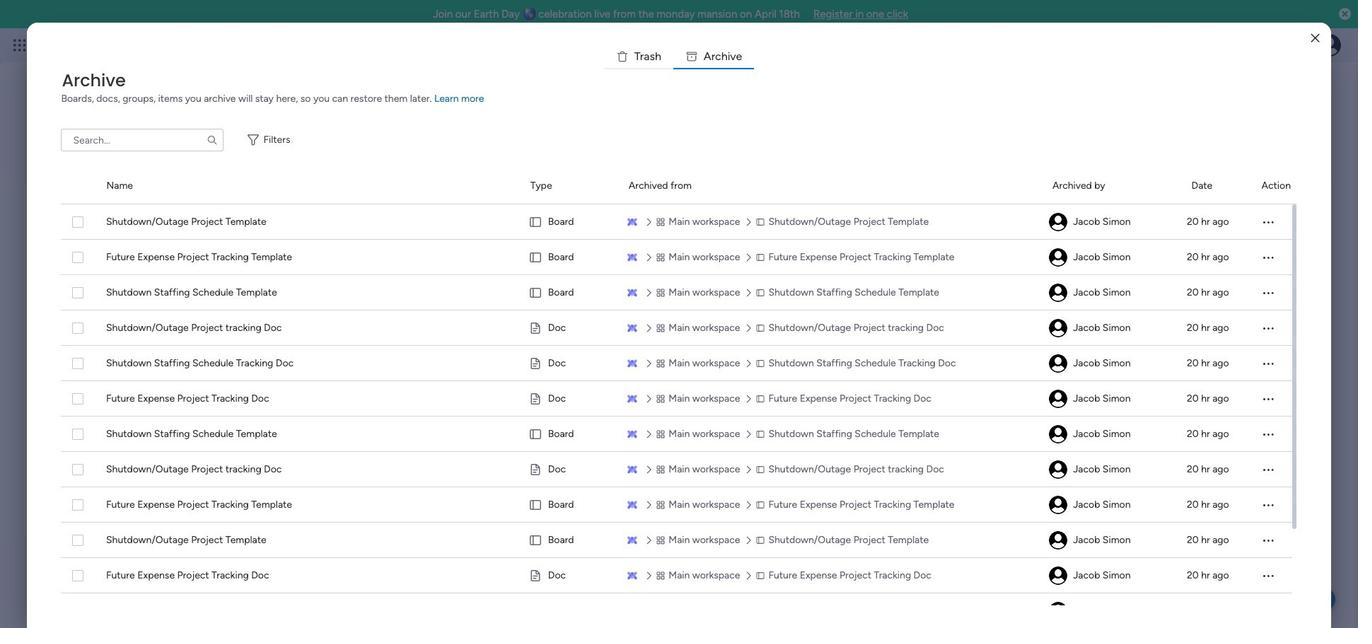 Task type: locate. For each thing, give the bounding box(es) containing it.
menu image
[[1261, 215, 1276, 229]]

2 row from the top
[[61, 240, 1293, 275]]

6 column header from the left
[[1262, 168, 1297, 204]]

8 row from the top
[[61, 452, 1293, 487]]

table
[[61, 168, 1297, 628]]

5 column header from the left
[[1192, 168, 1245, 204]]

row
[[61, 204, 1293, 240], [61, 240, 1293, 275], [61, 275, 1293, 311], [61, 311, 1293, 346], [61, 346, 1293, 381], [61, 381, 1293, 417], [61, 417, 1293, 452], [61, 452, 1293, 487], [61, 487, 1293, 523], [61, 523, 1293, 558], [61, 558, 1293, 593], [61, 593, 1293, 628]]

row group
[[61, 168, 1297, 204]]

3 row from the top
[[61, 275, 1293, 311]]

jacob simon image
[[1318, 34, 1341, 57], [1049, 248, 1068, 267], [1049, 284, 1068, 302], [1049, 354, 1068, 373], [1049, 496, 1068, 514], [1049, 531, 1068, 550], [1049, 567, 1068, 585]]

column header
[[106, 168, 513, 204], [530, 168, 612, 204], [629, 168, 1036, 204], [1053, 168, 1175, 204], [1192, 168, 1245, 204], [1262, 168, 1297, 204]]

cell
[[529, 204, 610, 240], [1049, 204, 1170, 240], [529, 240, 610, 275], [1049, 240, 1170, 275], [1257, 240, 1293, 275], [529, 275, 610, 311], [1049, 275, 1170, 311], [1257, 275, 1293, 311], [529, 311, 610, 346], [1049, 311, 1170, 346], [1257, 311, 1293, 346], [529, 346, 610, 381], [1049, 346, 1170, 381], [1257, 346, 1293, 381], [529, 381, 610, 417], [1049, 381, 1170, 417], [1257, 381, 1293, 417], [529, 417, 610, 452], [1049, 417, 1170, 452], [1257, 417, 1293, 452], [529, 452, 610, 487], [1049, 452, 1170, 487], [1257, 452, 1293, 487], [529, 487, 610, 523], [1049, 487, 1170, 523], [1257, 487, 1293, 523], [529, 523, 610, 558], [1049, 523, 1170, 558], [1257, 523, 1293, 558], [529, 558, 610, 593], [1049, 558, 1170, 593], [61, 593, 89, 628], [627, 593, 1032, 628], [1049, 593, 1170, 628], [1257, 593, 1293, 628]]

None search field
[[61, 129, 224, 151]]

6 row from the top
[[61, 381, 1293, 417]]

1 row from the top
[[61, 204, 1293, 240]]

2 jacob simon image from the top
[[1049, 319, 1068, 337]]

5 row from the top
[[61, 346, 1293, 381]]

jacob simon image
[[1049, 213, 1068, 231], [1049, 319, 1068, 337], [1049, 390, 1068, 408], [1049, 425, 1068, 443], [1049, 460, 1068, 479]]

select product image
[[13, 38, 27, 52]]

12 row from the top
[[61, 593, 1293, 628]]



Task type: describe. For each thing, give the bounding box(es) containing it.
menu image
[[1261, 569, 1276, 583]]

9 row from the top
[[61, 487, 1293, 523]]

1 jacob simon image from the top
[[1049, 213, 1068, 231]]

3 jacob simon image from the top
[[1049, 390, 1068, 408]]

4 row from the top
[[61, 311, 1293, 346]]

3 column header from the left
[[629, 168, 1036, 204]]

11 row from the top
[[61, 558, 1293, 593]]

2 column header from the left
[[530, 168, 612, 204]]

1 column header from the left
[[106, 168, 513, 204]]

10 row from the top
[[61, 523, 1293, 558]]

5 jacob simon image from the top
[[1049, 460, 1068, 479]]

search image
[[207, 134, 218, 146]]

4 column header from the left
[[1053, 168, 1175, 204]]

7 row from the top
[[61, 417, 1293, 452]]

Search for items in the recycle bin search field
[[61, 129, 224, 151]]

close image
[[1311, 33, 1320, 44]]

4 jacob simon image from the top
[[1049, 425, 1068, 443]]



Task type: vqa. For each thing, say whether or not it's contained in the screenshot.
and
no



